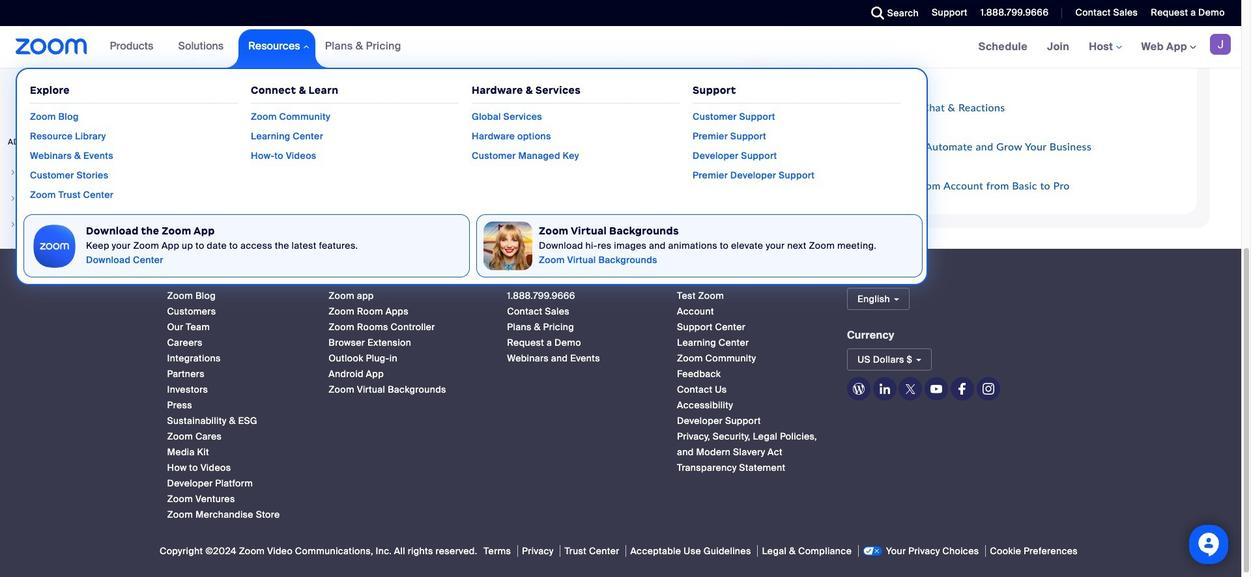 Task type: vqa. For each thing, say whether or not it's contained in the screenshot.
the leftmost 'window new' Icon
yes



Task type: describe. For each thing, give the bounding box(es) containing it.
1 right image from the top
[[9, 169, 17, 177]]

3 heading from the left
[[507, 269, 654, 280]]

2 right image from the top
[[9, 221, 17, 229]]

product information navigation
[[16, 26, 930, 285]]

personal menu menu
[[0, 0, 192, 124]]

meetings navigation
[[969, 26, 1242, 68]]

1 window new image from the left
[[351, 16, 367, 27]]

1 heading from the left
[[167, 269, 305, 280]]

admin menu menu
[[0, 160, 192, 343]]



Task type: locate. For each thing, give the bounding box(es) containing it.
zoom logo image
[[16, 38, 87, 55]]

profile picture image
[[1211, 34, 1232, 55]]

0 vertical spatial right image
[[9, 169, 17, 177]]

download zoom client image
[[31, 222, 80, 270]]

window new image
[[351, 16, 367, 27], [785, 16, 802, 27]]

1 vertical spatial right image
[[9, 221, 17, 229]]

1 horizontal spatial window new image
[[785, 16, 802, 27]]

banner
[[0, 26, 1242, 285]]

0 horizontal spatial window new image
[[351, 16, 367, 27]]

2 vertical spatial right image
[[9, 247, 17, 255]]

right image left download zoom client image
[[9, 247, 17, 255]]

heading
[[167, 269, 305, 280], [329, 269, 484, 280], [507, 269, 654, 280], [678, 269, 824, 280]]

zoom virtual backgrounds image
[[484, 222, 533, 270]]

right image
[[9, 169, 17, 177], [9, 221, 17, 229], [9, 247, 17, 255]]

right image up right icon
[[9, 169, 17, 177]]

right image
[[9, 195, 17, 203]]

4 heading from the left
[[678, 269, 824, 280]]

right image down right icon
[[9, 221, 17, 229]]

2 heading from the left
[[329, 269, 484, 280]]

3 right image from the top
[[9, 247, 17, 255]]

2 window new image from the left
[[785, 16, 802, 27]]



